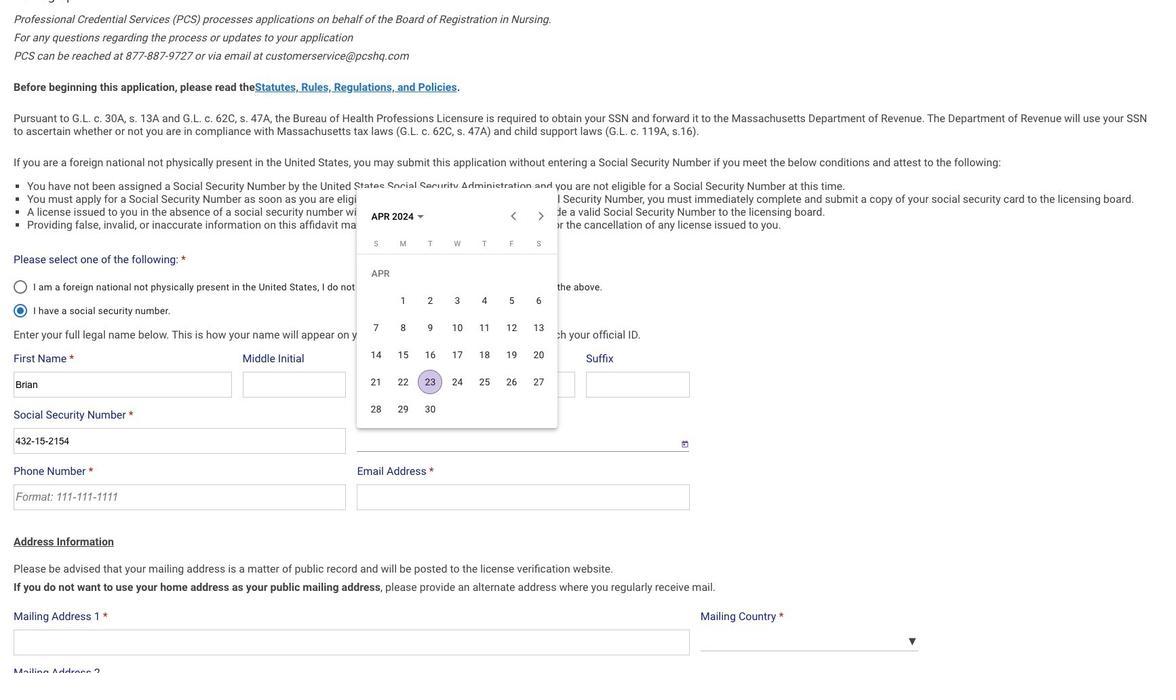 Task type: describe. For each thing, give the bounding box(es) containing it.
2 row from the top
[[363, 314, 553, 341]]



Task type: vqa. For each thing, say whether or not it's contained in the screenshot.
'no color' icon
no



Task type: locate. For each thing, give the bounding box(es) containing it.
None text field
[[243, 371, 346, 397], [357, 371, 575, 397], [586, 371, 690, 397], [357, 484, 690, 510], [14, 630, 690, 655], [243, 371, 346, 397], [357, 371, 575, 397], [586, 371, 690, 397], [357, 484, 690, 510], [14, 630, 690, 655]]

5 row from the top
[[363, 395, 553, 422]]

3 row from the top
[[363, 341, 553, 368]]

4 row from the top
[[363, 368, 553, 395]]

grid
[[363, 239, 553, 422]]

heading
[[14, 0, 1159, 3]]

1 row from the top
[[363, 287, 553, 314]]

None text field
[[14, 371, 232, 397]]

option group
[[14, 273, 697, 317]]

None field
[[357, 428, 671, 452]]

row
[[363, 287, 553, 314], [363, 314, 553, 341], [363, 341, 553, 368], [363, 368, 553, 395], [363, 395, 553, 422]]

Format: 111-11-1111 text field
[[14, 428, 346, 454]]

Format: 111-111-1111 text field
[[14, 484, 346, 510]]



